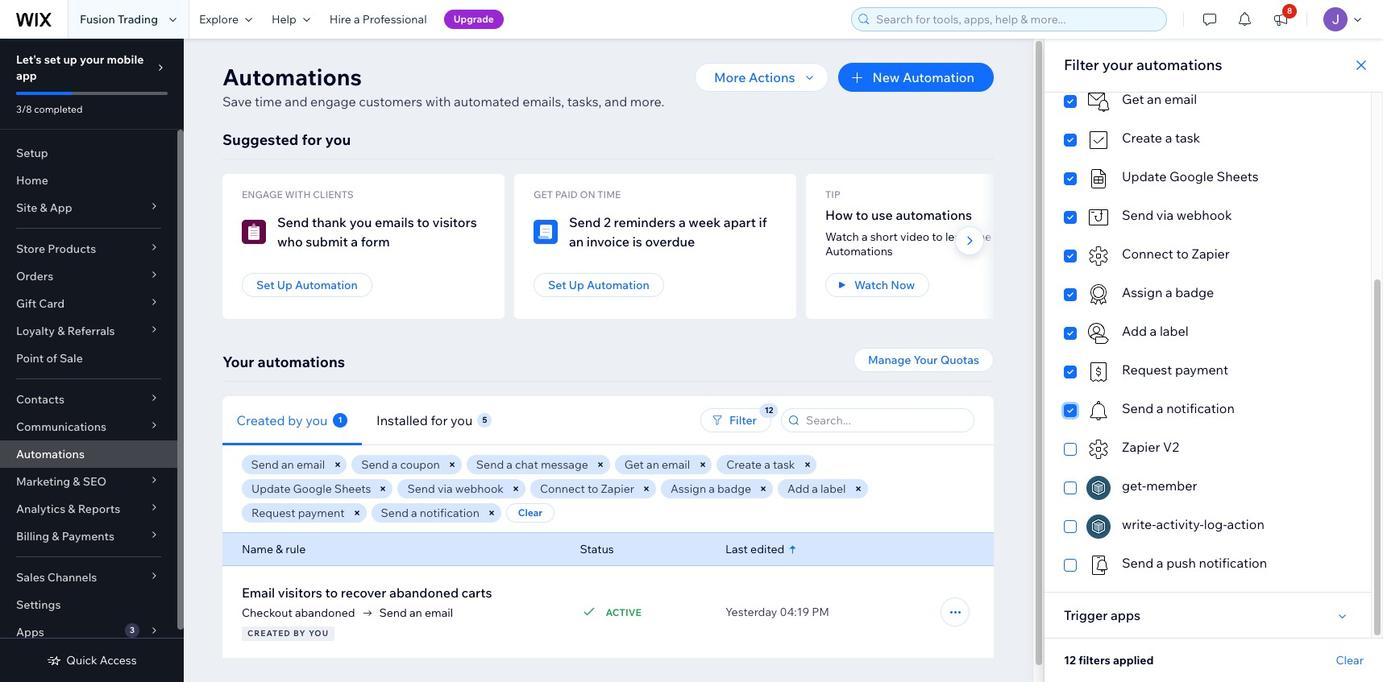 Task type: locate. For each thing, give the bounding box(es) containing it.
your
[[222, 353, 254, 372], [914, 353, 938, 368]]

zapier left v2
[[1122, 439, 1160, 455]]

automated
[[454, 93, 520, 110]]

0 vertical spatial send an email
[[251, 458, 325, 472]]

watch down how
[[825, 230, 859, 244]]

request up name & rule
[[251, 506, 295, 521]]

1 horizontal spatial google
[[1169, 168, 1214, 185]]

time
[[255, 93, 282, 110]]

1 horizontal spatial request
[[1122, 362, 1172, 378]]

0 vertical spatial assign a badge
[[1122, 285, 1214, 301]]

more.
[[630, 93, 664, 110]]

view summary
[[820, 605, 912, 621]]

you right the 'by'
[[306, 412, 328, 428]]

payment up "rule"
[[298, 506, 345, 521]]

0 vertical spatial watch
[[825, 230, 859, 244]]

via
[[1157, 207, 1174, 223], [438, 482, 453, 496]]

hire
[[330, 12, 351, 27]]

send a chat message
[[477, 458, 589, 472]]

request payment inside request payment checkbox
[[1122, 362, 1228, 378]]

list
[[222, 174, 1380, 319]]

1 vertical spatial automations
[[825, 244, 893, 259]]

1 vertical spatial update
[[251, 482, 291, 496]]

category image
[[1086, 89, 1111, 114], [1086, 128, 1111, 152], [1086, 206, 1111, 230], [534, 220, 558, 244], [1086, 244, 1111, 268], [1086, 322, 1111, 346], [1086, 399, 1111, 423], [1086, 476, 1111, 501], [1086, 515, 1111, 539]]

& right loyalty
[[57, 324, 65, 339]]

1 horizontal spatial of
[[1030, 230, 1040, 244]]

get-
[[1122, 478, 1146, 494]]

0 vertical spatial payment
[[1175, 362, 1228, 378]]

0 horizontal spatial connect
[[540, 482, 585, 496]]

reminders
[[614, 214, 676, 231]]

0 horizontal spatial via
[[438, 482, 453, 496]]

category image for send a push notification
[[1086, 554, 1111, 578]]

send up zapier v2 at bottom right
[[1122, 401, 1154, 417]]

abandoned
[[389, 585, 459, 601], [295, 606, 355, 621]]

Request payment checkbox
[[1064, 360, 1352, 384]]

by
[[293, 629, 306, 639]]

send
[[1122, 207, 1154, 223], [277, 214, 309, 231], [569, 214, 601, 231], [1122, 401, 1154, 417], [251, 458, 279, 472], [362, 458, 389, 472], [477, 458, 504, 472], [407, 482, 435, 496], [381, 506, 409, 521], [1122, 555, 1154, 571], [379, 606, 407, 621]]

0 horizontal spatial filter
[[729, 413, 757, 428]]

0 vertical spatial filter
[[1064, 56, 1099, 74]]

update
[[1122, 168, 1167, 185], [251, 482, 291, 496]]

communications
[[16, 420, 106, 434]]

email inside checkbox
[[1165, 91, 1197, 107]]

edited
[[750, 542, 784, 557]]

send a notification
[[1122, 401, 1235, 417], [381, 506, 480, 521]]

set up automation button down who
[[242, 273, 372, 297]]

send down email visitors to recover abandoned carts
[[379, 606, 407, 621]]

clear button
[[506, 504, 554, 523], [1336, 654, 1364, 668]]

apart
[[724, 214, 756, 231]]

send thank you emails to visitors who submit a form
[[277, 214, 477, 250]]

filter
[[1064, 56, 1099, 74], [729, 413, 757, 428]]

0 vertical spatial create
[[1122, 130, 1162, 146]]

0 horizontal spatial webhook
[[455, 482, 504, 496]]

Search for tools, apps, help & more... field
[[871, 8, 1161, 31]]

category image for send via webhook
[[1086, 206, 1111, 230]]

0 horizontal spatial create
[[727, 458, 762, 472]]

request
[[1122, 362, 1172, 378], [251, 506, 295, 521]]

recover
[[341, 585, 386, 601]]

and left more.
[[605, 93, 627, 110]]

sales channels
[[16, 571, 97, 585]]

0 horizontal spatial assign
[[671, 482, 706, 496]]

1 vertical spatial connect to zapier
[[540, 482, 634, 496]]

0 vertical spatial for
[[302, 131, 322, 149]]

connect to zapier
[[1122, 246, 1230, 262], [540, 482, 634, 496]]

update google sheets up "rule"
[[251, 482, 371, 496]]

your inside let's set up your mobile app
[[80, 52, 104, 67]]

week
[[689, 214, 721, 231]]

1 vertical spatial add a label
[[788, 482, 846, 496]]

1 set up automation button from the left
[[242, 273, 372, 297]]

orders button
[[0, 263, 177, 290]]

automations up "watch now" button on the right
[[825, 244, 893, 259]]

your automations
[[222, 353, 345, 372]]

via down update google sheets option
[[1157, 207, 1174, 223]]

sheets down send a coupon
[[334, 482, 371, 496]]

on
[[580, 189, 595, 201]]

1 vertical spatial update google sheets
[[251, 482, 371, 496]]

for down engage
[[302, 131, 322, 149]]

google inside option
[[1169, 168, 1214, 185]]

category image for create a task
[[1086, 128, 1111, 152]]

1 horizontal spatial clear
[[1336, 654, 1364, 668]]

0 vertical spatial connect
[[1122, 246, 1173, 262]]

Search... field
[[801, 409, 969, 432]]

2 up from the left
[[569, 278, 584, 293]]

set up automation down who
[[256, 278, 358, 293]]

2 set up automation from the left
[[548, 278, 650, 293]]

clear
[[518, 507, 543, 519], [1336, 654, 1364, 668]]

1 horizontal spatial get an email
[[1122, 91, 1197, 107]]

notification down coupon
[[420, 506, 480, 521]]

analytics
[[16, 502, 65, 517]]

category image for zapier v2
[[1086, 438, 1111, 462]]

1 horizontal spatial for
[[431, 412, 448, 428]]

invoice
[[587, 234, 630, 250]]

0 horizontal spatial clear
[[518, 507, 543, 519]]

automation right new
[[903, 69, 974, 85]]

to inside option
[[1176, 246, 1189, 262]]

an
[[1147, 91, 1162, 107], [569, 234, 584, 250], [282, 458, 294, 472], [647, 458, 660, 472], [409, 606, 422, 621]]

& for marketing
[[73, 475, 80, 489]]

of left sale
[[46, 351, 57, 366]]

to left use
[[856, 207, 868, 223]]

task inside option
[[1175, 130, 1200, 146]]

category image for send 2 reminders a week apart if an invoice is overdue
[[534, 220, 558, 244]]

zapier down send via webhook option at the top of the page
[[1192, 246, 1230, 262]]

set for send 2 reminders a week apart if an invoice is overdue
[[548, 278, 566, 293]]

for inside tab list
[[431, 412, 448, 428]]

category image for write-activity-log-action
[[1086, 515, 1111, 539]]

0 horizontal spatial your
[[222, 353, 254, 372]]

1 vertical spatial create a task
[[727, 458, 795, 472]]

1 horizontal spatial and
[[605, 93, 627, 110]]

you for created
[[306, 412, 328, 428]]

connect down send via webhook option at the top of the page
[[1122, 246, 1173, 262]]

to down send via webhook option at the top of the page
[[1176, 246, 1189, 262]]

and right time
[[285, 93, 307, 110]]

0 vertical spatial via
[[1157, 207, 1174, 223]]

webhook down update google sheets option
[[1177, 207, 1232, 223]]

yesterday
[[725, 605, 777, 620]]

badge inside option
[[1175, 285, 1214, 301]]

view
[[820, 605, 850, 621]]

2 your from the left
[[914, 353, 938, 368]]

quotas
[[940, 353, 979, 368]]

send a notification down coupon
[[381, 506, 480, 521]]

set up automation
[[256, 278, 358, 293], [548, 278, 650, 293]]

assign a badge inside option
[[1122, 285, 1214, 301]]

clear inside button
[[518, 507, 543, 519]]

gift card
[[16, 297, 65, 311]]

new
[[872, 69, 900, 85]]

0 vertical spatial notification
[[1166, 401, 1235, 417]]

you inside send thank you emails to visitors who submit a form
[[350, 214, 372, 231]]

home
[[16, 173, 48, 188]]

& inside 'popup button'
[[57, 324, 65, 339]]

use
[[871, 207, 893, 223]]

1 set up automation from the left
[[256, 278, 358, 293]]

1 horizontal spatial send an email
[[379, 606, 453, 621]]

0 vertical spatial google
[[1169, 168, 1214, 185]]

& left reports
[[68, 502, 75, 517]]

point
[[16, 351, 44, 366]]

1 horizontal spatial add
[[1122, 323, 1147, 339]]

send up who
[[277, 214, 309, 231]]

1 vertical spatial clear button
[[1336, 654, 1364, 668]]

of inside tip how to use automations watch a short video to learn the basics of wix automations
[[1030, 230, 1040, 244]]

& left "rule"
[[276, 542, 283, 557]]

0 vertical spatial create a task
[[1122, 130, 1200, 146]]

connect down the message in the bottom of the page
[[540, 482, 585, 496]]

1 horizontal spatial add a label
[[1122, 323, 1189, 339]]

payment down add a label option
[[1175, 362, 1228, 378]]

send down update google sheets option
[[1122, 207, 1154, 223]]

watch inside tip how to use automations watch a short video to learn the basics of wix automations
[[825, 230, 859, 244]]

task
[[1175, 130, 1200, 146], [773, 458, 795, 472]]

your up created
[[222, 353, 254, 372]]

badge down connect to zapier option
[[1175, 285, 1214, 301]]

up for send 2 reminders a week apart if an invoice is overdue
[[569, 278, 584, 293]]

channels
[[47, 571, 97, 585]]

for right installed
[[431, 412, 448, 428]]

2 set up automation button from the left
[[534, 273, 664, 297]]

carts
[[462, 585, 492, 601]]

2 horizontal spatial automations
[[1136, 56, 1222, 74]]

update google sheets down the create a task option
[[1122, 168, 1259, 185]]

create inside option
[[1122, 130, 1162, 146]]

get
[[534, 189, 553, 201]]

you
[[309, 629, 329, 639]]

payment
[[1175, 362, 1228, 378], [298, 506, 345, 521]]

1 vertical spatial request
[[251, 506, 295, 521]]

automations up time
[[222, 63, 362, 91]]

0 horizontal spatial sheets
[[334, 482, 371, 496]]

notification down request payment checkbox
[[1166, 401, 1235, 417]]

0 horizontal spatial visitors
[[278, 585, 322, 601]]

request payment down add a label option
[[1122, 362, 1228, 378]]

Add a label checkbox
[[1064, 322, 1352, 346]]

send an email down created by you
[[251, 458, 325, 472]]

request down add a label option
[[1122, 362, 1172, 378]]

& for loyalty
[[57, 324, 65, 339]]

1 horizontal spatial connect
[[1122, 246, 1173, 262]]

1 horizontal spatial payment
[[1175, 362, 1228, 378]]

0 vertical spatial of
[[1030, 230, 1040, 244]]

clear for the rightmost clear button
[[1336, 654, 1364, 668]]

visitors right emails
[[432, 214, 477, 231]]

1 vertical spatial badge
[[717, 482, 751, 496]]

1 horizontal spatial visitors
[[432, 214, 477, 231]]

category image
[[1086, 167, 1111, 191], [242, 220, 266, 244], [1086, 283, 1111, 307], [1086, 360, 1111, 384], [1086, 438, 1111, 462], [1086, 554, 1111, 578]]

a
[[354, 12, 360, 27], [1165, 130, 1172, 146], [679, 214, 686, 231], [862, 230, 868, 244], [351, 234, 358, 250], [1165, 285, 1172, 301], [1150, 323, 1157, 339], [1157, 401, 1164, 417], [392, 458, 398, 472], [507, 458, 513, 472], [765, 458, 771, 472], [709, 482, 715, 496], [812, 482, 818, 496], [411, 506, 417, 521], [1157, 555, 1164, 571]]

tab list
[[222, 396, 615, 445]]

1 horizontal spatial assign a badge
[[1122, 285, 1214, 301]]

0 vertical spatial assign
[[1122, 285, 1163, 301]]

label inside option
[[1160, 323, 1189, 339]]

now
[[891, 278, 915, 293]]

set up automation down invoice
[[548, 278, 650, 293]]

create down filter your automations
[[1122, 130, 1162, 146]]

you up form
[[350, 214, 372, 231]]

send a notification up v2
[[1122, 401, 1235, 417]]

1 horizontal spatial set
[[548, 278, 566, 293]]

& right site
[[40, 201, 47, 215]]

visitors up checkout abandoned
[[278, 585, 322, 601]]

request payment up "rule"
[[251, 506, 345, 521]]

automation for send 2 reminders a week apart if an invoice is overdue
[[587, 278, 650, 293]]

1 horizontal spatial create
[[1122, 130, 1162, 146]]

0 vertical spatial abandoned
[[389, 585, 459, 601]]

log-
[[1204, 517, 1227, 533]]

& inside dropdown button
[[73, 475, 80, 489]]

1 up from the left
[[277, 278, 292, 293]]

add inside option
[[1122, 323, 1147, 339]]

create a task down get an email checkbox
[[1122, 130, 1200, 146]]

0 horizontal spatial set up automation button
[[242, 273, 372, 297]]

0 vertical spatial clear
[[518, 507, 543, 519]]

automations inside tip how to use automations watch a short video to learn the basics of wix automations
[[825, 244, 893, 259]]

assign a badge down connect to zapier option
[[1122, 285, 1214, 301]]

to right emails
[[417, 214, 430, 231]]

filter inside button
[[729, 413, 757, 428]]

abandoned up the you
[[295, 606, 355, 621]]

connect to zapier down send via webhook option at the top of the page
[[1122, 246, 1230, 262]]

1 horizontal spatial assign
[[1122, 285, 1163, 301]]

customers
[[359, 93, 422, 110]]

0 vertical spatial add a label
[[1122, 323, 1189, 339]]

0 vertical spatial send via webhook
[[1122, 207, 1232, 223]]

a inside send thank you emails to visitors who submit a form
[[351, 234, 358, 250]]

Assign a badge checkbox
[[1064, 283, 1352, 307]]

automations up marketing
[[16, 447, 85, 462]]

0 horizontal spatial add a label
[[788, 482, 846, 496]]

category image for send a notification
[[1086, 399, 1111, 423]]

0 vertical spatial zapier
[[1192, 246, 1230, 262]]

1 horizontal spatial create a task
[[1122, 130, 1200, 146]]

send an email down email visitors to recover abandoned carts
[[379, 606, 453, 621]]

get down filter your automations
[[1122, 91, 1144, 107]]

0 horizontal spatial and
[[285, 93, 307, 110]]

last edited
[[725, 542, 784, 557]]

1 and from the left
[[285, 93, 307, 110]]

email
[[242, 585, 275, 601]]

fusion
[[80, 12, 115, 27]]

0 vertical spatial send a notification
[[1122, 401, 1235, 417]]

create down the filter button
[[727, 458, 762, 472]]

0 vertical spatial label
[[1160, 323, 1189, 339]]

an inside send 2 reminders a week apart if an invoice is overdue
[[569, 234, 584, 250]]

set up automation button for submit
[[242, 273, 372, 297]]

1 vertical spatial get an email
[[625, 458, 691, 472]]

via down coupon
[[438, 482, 453, 496]]

sheets inside option
[[1217, 168, 1259, 185]]

form
[[361, 234, 390, 250]]

settings link
[[0, 592, 177, 619]]

1 vertical spatial webhook
[[455, 482, 504, 496]]

category image for get-member
[[1086, 476, 1111, 501]]

analytics & reports button
[[0, 496, 177, 523]]

add
[[1122, 323, 1147, 339], [788, 482, 809, 496]]

& right billing
[[52, 530, 59, 544]]

sheets down the create a task option
[[1217, 168, 1259, 185]]

watch left now
[[854, 278, 888, 293]]

you left 5
[[451, 412, 473, 428]]

0 vertical spatial get
[[1122, 91, 1144, 107]]

automations inside automations save time and engage customers with automated emails, tasks, and more.
[[222, 63, 362, 91]]

Get an email checkbox
[[1064, 89, 1352, 114]]

send left 2
[[569, 214, 601, 231]]

send via webhook
[[1122, 207, 1232, 223], [407, 482, 504, 496]]

1 horizontal spatial send a notification
[[1122, 401, 1235, 417]]

actions
[[749, 69, 795, 85]]

1 vertical spatial assign
[[671, 482, 706, 496]]

category image for assign a badge
[[1086, 283, 1111, 307]]

1 vertical spatial zapier
[[1122, 439, 1160, 455]]

who
[[277, 234, 303, 250]]

get right the message in the bottom of the page
[[625, 458, 644, 472]]

webhook down send a chat message
[[455, 482, 504, 496]]

gift card button
[[0, 290, 177, 318]]

0 horizontal spatial send a notification
[[381, 506, 480, 521]]

manage your quotas
[[868, 353, 979, 368]]

marketing
[[16, 475, 70, 489]]

& inside popup button
[[40, 201, 47, 215]]

you for suggested
[[325, 131, 351, 149]]

tab list containing created by you
[[222, 396, 615, 445]]

0 horizontal spatial automations
[[258, 353, 345, 372]]

automations up the 'by'
[[258, 353, 345, 372]]

set up automation for an
[[548, 278, 650, 293]]

1 horizontal spatial your
[[1102, 56, 1133, 74]]

& left seo on the left of the page
[[73, 475, 80, 489]]

1 vertical spatial abandoned
[[295, 606, 355, 621]]

of inside sidebar element
[[46, 351, 57, 366]]

automation down submit at the top of page
[[295, 278, 358, 293]]

0 horizontal spatial payment
[[298, 506, 345, 521]]

trading
[[118, 12, 158, 27]]

contacts
[[16, 393, 64, 407]]

to down the message in the bottom of the page
[[587, 482, 598, 496]]

send via webhook down coupon
[[407, 482, 504, 496]]

automations up get an email checkbox
[[1136, 56, 1222, 74]]

automation down invoice
[[587, 278, 650, 293]]

send a notification inside option
[[1122, 401, 1235, 417]]

write-activity-log-action checkbox
[[1064, 515, 1352, 539]]

watch inside button
[[854, 278, 888, 293]]

category image inside 'list'
[[534, 220, 558, 244]]

assign a badge up last
[[671, 482, 751, 496]]

setup
[[16, 146, 48, 160]]

get
[[1122, 91, 1144, 107], [625, 458, 644, 472]]

google down the create a task option
[[1169, 168, 1214, 185]]

an inside get an email checkbox
[[1147, 91, 1162, 107]]

Connect to Zapier checkbox
[[1064, 244, 1352, 268]]

filter button
[[700, 409, 771, 433]]

google up "rule"
[[293, 482, 332, 496]]

set up automation button for an
[[534, 273, 664, 297]]

1 vertical spatial sheets
[[334, 482, 371, 496]]

visitors
[[432, 214, 477, 231], [278, 585, 322, 601]]

1 horizontal spatial badge
[[1175, 285, 1214, 301]]

create a task down the filter button
[[727, 458, 795, 472]]

more actions button
[[695, 63, 829, 92]]

notification down "action"
[[1199, 555, 1267, 571]]

8
[[1287, 6, 1292, 16]]

0 horizontal spatial add
[[788, 482, 809, 496]]

sidebar element
[[0, 39, 184, 683]]

a inside option
[[1165, 130, 1172, 146]]

2 horizontal spatial automations
[[825, 244, 893, 259]]

1 horizontal spatial automations
[[896, 207, 972, 223]]

abandoned left carts
[[389, 585, 459, 601]]

to left recover in the left bottom of the page
[[325, 585, 338, 601]]

you for send
[[350, 214, 372, 231]]

name
[[242, 542, 273, 557]]

1 horizontal spatial automation
[[587, 278, 650, 293]]

of left wix
[[1030, 230, 1040, 244]]

1 horizontal spatial label
[[1160, 323, 1189, 339]]

up
[[277, 278, 292, 293], [569, 278, 584, 293]]

automations up video at the top of the page
[[896, 207, 972, 223]]

0 vertical spatial request
[[1122, 362, 1172, 378]]

home link
[[0, 167, 177, 194]]

0 horizontal spatial get
[[625, 458, 644, 472]]

send via webhook down update google sheets option
[[1122, 207, 1232, 223]]

1 vertical spatial send an email
[[379, 606, 453, 621]]

0 vertical spatial clear button
[[506, 504, 554, 523]]

0 horizontal spatial set
[[256, 278, 275, 293]]

connect to zapier down the message in the bottom of the page
[[540, 482, 634, 496]]

filter for filter your automations
[[1064, 56, 1099, 74]]

set up automation button down invoice
[[534, 273, 664, 297]]

update down the create a task option
[[1122, 168, 1167, 185]]

automations for automations
[[16, 447, 85, 462]]

by
[[288, 412, 303, 428]]

your inside button
[[914, 353, 938, 368]]

& for name
[[276, 542, 283, 557]]

automations inside sidebar element
[[16, 447, 85, 462]]

zapier up status
[[601, 482, 634, 496]]

1 set from the left
[[256, 278, 275, 293]]

your left quotas
[[914, 353, 938, 368]]

created by you
[[247, 629, 329, 639]]

connect to zapier inside connect to zapier option
[[1122, 246, 1230, 262]]

you down engage
[[325, 131, 351, 149]]

hire a professional
[[330, 12, 427, 27]]

2 set from the left
[[548, 278, 566, 293]]

1 vertical spatial assign a badge
[[671, 482, 751, 496]]

update google sheets inside option
[[1122, 168, 1259, 185]]

store
[[16, 242, 45, 256]]

1 vertical spatial of
[[46, 351, 57, 366]]

badge up last
[[717, 482, 751, 496]]

write-
[[1122, 517, 1156, 533]]

a inside send 2 reminders a week apart if an invoice is overdue
[[679, 214, 686, 231]]

via inside option
[[1157, 207, 1174, 223]]

update up name & rule
[[251, 482, 291, 496]]

send down created
[[251, 458, 279, 472]]



Task type: describe. For each thing, give the bounding box(es) containing it.
engage with clients
[[242, 189, 354, 201]]

send down send a coupon
[[381, 506, 409, 521]]

how
[[825, 207, 853, 223]]

send left coupon
[[362, 458, 389, 472]]

& for billing
[[52, 530, 59, 544]]

checkout
[[242, 606, 292, 621]]

0 horizontal spatial get an email
[[625, 458, 691, 472]]

created by you
[[237, 412, 328, 428]]

trigger
[[1064, 608, 1108, 624]]

billing
[[16, 530, 49, 544]]

0 horizontal spatial update google sheets
[[251, 482, 371, 496]]

engage
[[242, 189, 283, 201]]

action
[[1227, 517, 1265, 533]]

1 vertical spatial send via webhook
[[407, 482, 504, 496]]

sales channels button
[[0, 564, 177, 592]]

category image for get an email
[[1086, 89, 1111, 114]]

0 horizontal spatial request payment
[[251, 506, 345, 521]]

site & app button
[[0, 194, 177, 222]]

category image for update google sheets
[[1086, 167, 1111, 191]]

billing & payments
[[16, 530, 114, 544]]

2 horizontal spatial zapier
[[1192, 246, 1230, 262]]

Create a task checkbox
[[1064, 128, 1352, 152]]

payments
[[62, 530, 114, 544]]

send inside send thank you emails to visitors who submit a form
[[277, 214, 309, 231]]

set for send thank you emails to visitors who submit a form
[[256, 278, 275, 293]]

view summary button
[[801, 598, 931, 627]]

0 horizontal spatial google
[[293, 482, 332, 496]]

basics
[[994, 230, 1027, 244]]

0 vertical spatial automations
[[1136, 56, 1222, 74]]

orders
[[16, 269, 53, 284]]

marketing & seo button
[[0, 468, 177, 496]]

3/8 completed
[[16, 103, 83, 115]]

store products
[[16, 242, 96, 256]]

category image for send thank you emails to visitors who submit a form
[[242, 220, 266, 244]]

clients
[[313, 189, 354, 201]]

watch now button
[[825, 273, 930, 297]]

1 vertical spatial connect
[[540, 482, 585, 496]]

Send a push notification checkbox
[[1064, 554, 1352, 578]]

up for send thank you emails to visitors who submit a form
[[277, 278, 292, 293]]

1 vertical spatial visitors
[[278, 585, 322, 601]]

1 horizontal spatial zapier
[[1122, 439, 1160, 455]]

1 vertical spatial via
[[438, 482, 453, 496]]

filters
[[1079, 654, 1110, 668]]

gift
[[16, 297, 36, 311]]

fusion trading
[[80, 12, 158, 27]]

get-member checkbox
[[1064, 476, 1352, 501]]

1 your from the left
[[222, 353, 254, 372]]

a inside tip how to use automations watch a short video to learn the basics of wix automations
[[862, 230, 868, 244]]

send down coupon
[[407, 482, 435, 496]]

automations inside tip how to use automations watch a short video to learn the basics of wix automations
[[896, 207, 972, 223]]

tasks,
[[567, 93, 602, 110]]

trigger apps
[[1064, 608, 1141, 624]]

manage your quotas button
[[854, 348, 994, 372]]

clear for left clear button
[[518, 507, 543, 519]]

help button
[[262, 0, 320, 39]]

marketing & seo
[[16, 475, 106, 489]]

if
[[759, 214, 767, 231]]

v2
[[1163, 439, 1179, 455]]

suggested for you
[[222, 131, 351, 149]]

visitors inside send thank you emails to visitors who submit a form
[[432, 214, 477, 231]]

category image for connect to zapier
[[1086, 244, 1111, 268]]

payment inside checkbox
[[1175, 362, 1228, 378]]

0 horizontal spatial abandoned
[[295, 606, 355, 621]]

reports
[[78, 502, 120, 517]]

overdue
[[645, 234, 695, 250]]

store products button
[[0, 235, 177, 263]]

for for suggested
[[302, 131, 322, 149]]

0 horizontal spatial update
[[251, 482, 291, 496]]

update inside option
[[1122, 168, 1167, 185]]

0 horizontal spatial clear button
[[506, 504, 554, 523]]

& for analytics
[[68, 502, 75, 517]]

analytics & reports
[[16, 502, 120, 517]]

loyalty
[[16, 324, 55, 339]]

member
[[1146, 478, 1197, 494]]

thank
[[312, 214, 347, 231]]

1 vertical spatial payment
[[298, 506, 345, 521]]

12 filters applied
[[1064, 654, 1154, 668]]

add a label inside option
[[1122, 323, 1189, 339]]

mobile
[[107, 52, 144, 67]]

send down write-
[[1122, 555, 1154, 571]]

send inside send 2 reminders a week apart if an invoice is overdue
[[569, 214, 601, 231]]

the
[[974, 230, 992, 244]]

loyalty & referrals button
[[0, 318, 177, 345]]

Send via webhook checkbox
[[1064, 206, 1352, 230]]

connect inside option
[[1122, 246, 1173, 262]]

1 vertical spatial get
[[625, 458, 644, 472]]

site
[[16, 201, 37, 215]]

email visitors to recover abandoned carts
[[242, 585, 492, 601]]

checkout abandoned
[[242, 606, 355, 621]]

site & app
[[16, 201, 72, 215]]

send a push notification
[[1122, 555, 1267, 571]]

1 vertical spatial notification
[[420, 506, 480, 521]]

Update Google Sheets checkbox
[[1064, 167, 1352, 191]]

video
[[900, 230, 929, 244]]

up
[[63, 52, 77, 67]]

get paid on time
[[534, 189, 621, 201]]

1 horizontal spatial clear button
[[1336, 654, 1364, 668]]

send 2 reminders a week apart if an invoice is overdue
[[569, 214, 767, 250]]

0 horizontal spatial connect to zapier
[[540, 482, 634, 496]]

contacts button
[[0, 386, 177, 413]]

request inside checkbox
[[1122, 362, 1172, 378]]

filter for filter
[[729, 413, 757, 428]]

0 horizontal spatial label
[[821, 482, 846, 496]]

Zapier V2 checkbox
[[1064, 438, 1352, 462]]

coupon
[[401, 458, 440, 472]]

get inside checkbox
[[1122, 91, 1144, 107]]

chat
[[515, 458, 539, 472]]

2 and from the left
[[605, 93, 627, 110]]

create a task inside option
[[1122, 130, 1200, 146]]

paid
[[555, 189, 578, 201]]

0 horizontal spatial send an email
[[251, 458, 325, 472]]

more
[[714, 69, 746, 85]]

apps
[[1111, 608, 1141, 624]]

settings
[[16, 598, 61, 613]]

to inside send thank you emails to visitors who submit a form
[[417, 214, 430, 231]]

automations link
[[0, 441, 177, 468]]

2
[[604, 214, 611, 231]]

2 vertical spatial zapier
[[601, 482, 634, 496]]

card
[[39, 297, 65, 311]]

& for site
[[40, 201, 47, 215]]

app
[[50, 201, 72, 215]]

send via webhook inside send via webhook option
[[1122, 207, 1232, 223]]

help
[[272, 12, 296, 27]]

1 vertical spatial create
[[727, 458, 762, 472]]

installed for you
[[376, 412, 473, 428]]

2 vertical spatial notification
[[1199, 555, 1267, 571]]

0 horizontal spatial badge
[[717, 482, 751, 496]]

automation for send thank you emails to visitors who submit a form
[[295, 278, 358, 293]]

set up automation for submit
[[256, 278, 358, 293]]

engage
[[310, 93, 356, 110]]

to left learn
[[932, 230, 943, 244]]

webhook inside option
[[1177, 207, 1232, 223]]

send left chat
[[477, 458, 504, 472]]

last
[[725, 542, 748, 557]]

communications button
[[0, 413, 177, 441]]

12
[[1064, 654, 1076, 668]]

you for installed
[[451, 412, 473, 428]]

Send a notification checkbox
[[1064, 399, 1352, 423]]

category image for add a label
[[1086, 322, 1111, 346]]

1 horizontal spatial abandoned
[[389, 585, 459, 601]]

5
[[482, 415, 487, 425]]

yesterday 04:19 pm
[[725, 605, 829, 620]]

automation inside button
[[903, 69, 974, 85]]

category image for request payment
[[1086, 360, 1111, 384]]

automations for automations save time and engage customers with automated emails, tasks, and more.
[[222, 63, 362, 91]]

summary
[[853, 605, 912, 621]]

app
[[16, 69, 37, 83]]

set
[[44, 52, 61, 67]]

apps
[[16, 625, 44, 640]]

0 horizontal spatial create a task
[[727, 458, 795, 472]]

0 horizontal spatial request
[[251, 506, 295, 521]]

active
[[606, 607, 641, 619]]

1 vertical spatial add
[[788, 482, 809, 496]]

get an email inside checkbox
[[1122, 91, 1197, 107]]

8 button
[[1263, 0, 1298, 39]]

installed
[[376, 412, 428, 428]]

0 horizontal spatial task
[[773, 458, 795, 472]]

list containing how to use automations
[[222, 174, 1380, 319]]

point of sale link
[[0, 345, 177, 372]]

for for installed
[[431, 412, 448, 428]]

assign inside assign a badge option
[[1122, 285, 1163, 301]]

0 horizontal spatial assign a badge
[[671, 482, 751, 496]]



Task type: vqa. For each thing, say whether or not it's contained in the screenshot.
not
no



